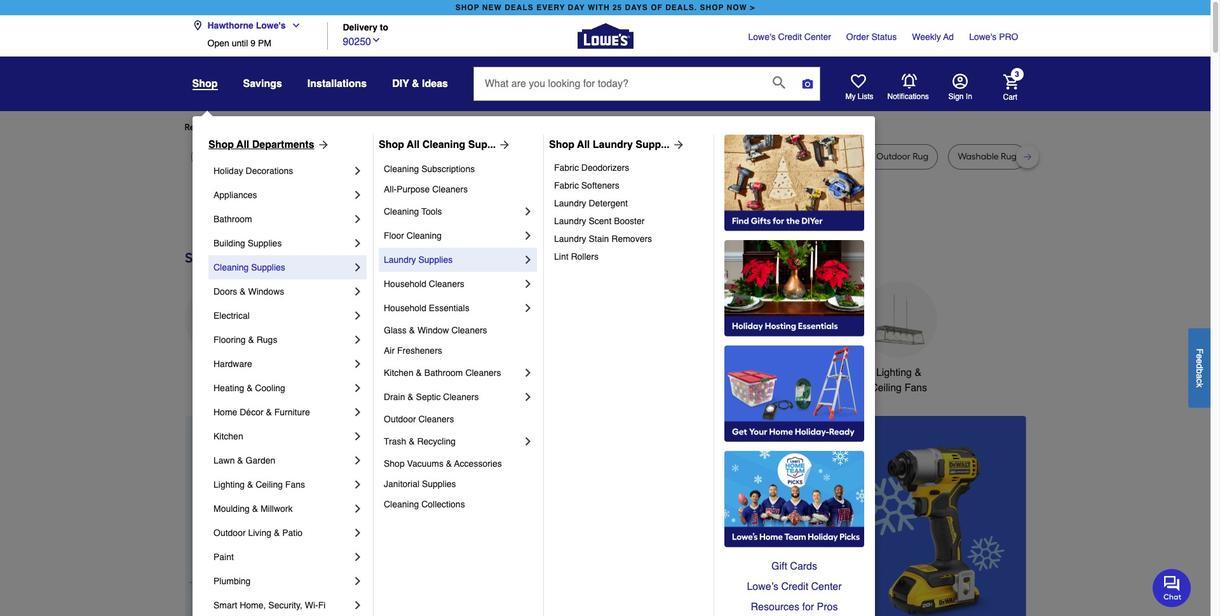 Task type: describe. For each thing, give the bounding box(es) containing it.
laundry scent booster
[[554, 216, 645, 226]]

and for allen and roth area rug
[[527, 151, 543, 162]]

order status link
[[846, 31, 897, 43]]

fabric deodorizers link
[[554, 159, 705, 177]]

chevron right image for bathroom
[[351, 213, 364, 226]]

kitchen for kitchen faucets
[[476, 367, 510, 379]]

suggestions
[[348, 122, 398, 133]]

supplies for janitorial supplies
[[422, 479, 456, 489]]

now
[[727, 3, 747, 12]]

chevron right image for kitchen
[[351, 430, 364, 443]]

0 horizontal spatial lighting & ceiling fans
[[214, 480, 305, 490]]

cleaning inside shop all cleaning sup... link
[[422, 139, 465, 151]]

& for doors & windows link
[[240, 287, 246, 297]]

moulding & millwork
[[214, 504, 293, 514]]

search image
[[773, 76, 785, 89]]

decorations for holiday
[[246, 166, 293, 176]]

household essentials link
[[384, 296, 522, 320]]

shop vacuums & accessories
[[384, 459, 502, 469]]

decorations for christmas
[[389, 383, 443, 394]]

Search Query text field
[[474, 67, 763, 100]]

all for laundry
[[577, 139, 590, 151]]

chevron right image for drain & septic cleaners
[[522, 391, 534, 404]]

& for drain & septic cleaners link
[[408, 392, 413, 402]]

departments
[[252, 139, 314, 151]]

bathroom button
[[668, 281, 744, 381]]

cleaners inside "link"
[[418, 414, 454, 424]]

chevron right image for outdoor living & patio
[[351, 527, 364, 539]]

6 rug from the left
[[693, 151, 709, 162]]

patio
[[282, 528, 303, 538]]

more suggestions for you
[[325, 122, 428, 133]]

home inside button
[[804, 367, 831, 379]]

lowe's inside hawthorne lowe's button
[[256, 20, 286, 31]]

cleaning supplies
[[214, 262, 285, 273]]

household cleaners link
[[384, 272, 522, 296]]

lowe's
[[747, 581, 778, 593]]

0 horizontal spatial home
[[214, 407, 237, 417]]

savings
[[243, 78, 282, 90]]

lowe's credit center
[[747, 581, 842, 593]]

household cleaners
[[384, 279, 464, 289]]

chevron down image inside 90250 button
[[371, 35, 381, 45]]

outdoor for outdoor living & patio
[[214, 528, 246, 538]]

floor
[[384, 231, 404, 241]]

chevron right image for smart home, security, wi-fi
[[351, 599, 364, 612]]

building supplies
[[214, 238, 282, 248]]

allen for allen and roth area rug
[[505, 151, 525, 162]]

shop 25 days of deals by category image
[[185, 247, 1026, 269]]

cleaning for tools
[[384, 207, 419, 217]]

scroll to item #2 image
[[684, 614, 717, 616]]

air
[[384, 346, 395, 356]]

b
[[1195, 369, 1205, 374]]

laundry for laundry detergent
[[554, 198, 586, 208]]

air fresheners
[[384, 346, 442, 356]]

chevron right image for kitchen & bathroom cleaners
[[522, 367, 534, 379]]

resources for pros link
[[724, 597, 864, 616]]

savings button
[[243, 72, 282, 95]]

lowe's pro
[[969, 32, 1018, 42]]

location image
[[192, 20, 202, 31]]

& for moulding & millwork link
[[252, 504, 258, 514]]

fabric deodorizers
[[554, 163, 629, 173]]

floor cleaning
[[384, 231, 442, 241]]

doors & windows
[[214, 287, 284, 297]]

lowe's for lowe's credit center
[[748, 32, 776, 42]]

millwork
[[260, 504, 293, 514]]

& for glass & window cleaners link
[[409, 325, 415, 336]]

lighting & ceiling fans button
[[861, 281, 937, 396]]

christmas decorations
[[389, 367, 443, 394]]

purpose
[[397, 184, 430, 194]]

0 horizontal spatial chevron down image
[[286, 20, 301, 31]]

more suggestions for you link
[[325, 121, 438, 134]]

fans inside lighting & ceiling fans
[[904, 383, 927, 394]]

chevron right image for heating & cooling
[[351, 382, 364, 395]]

chevron right image for lawn & garden
[[351, 454, 364, 467]]

laundry down recommended searches for you heading
[[593, 139, 633, 151]]

center for lowe's credit center
[[804, 32, 831, 42]]

bathroom link
[[214, 207, 351, 231]]

arrow right image inside shop all departments link
[[314, 139, 330, 151]]

outdoor living & patio link
[[214, 521, 351, 545]]

lowe's home improvement notification center image
[[901, 74, 917, 89]]

appliances link
[[214, 183, 351, 207]]

outdoor cleaners link
[[384, 409, 534, 430]]

supplies for building supplies
[[248, 238, 282, 248]]

outdoor living & patio
[[214, 528, 303, 538]]

laundry detergent
[[554, 198, 628, 208]]

resources for pros
[[751, 602, 838, 613]]

chevron right image for laundry supplies
[[522, 254, 534, 266]]

2 area from the left
[[566, 151, 585, 162]]

trash & recycling
[[384, 437, 456, 447]]

chevron right image for building supplies
[[351, 237, 364, 250]]

chevron right image for trash & recycling
[[522, 435, 534, 448]]

holiday
[[214, 166, 243, 176]]

up to 50 percent off select tools and accessories. image
[[410, 416, 1026, 616]]

fabric for fabric softeners
[[554, 180, 579, 191]]

& for heating & cooling "link"
[[247, 383, 253, 393]]

cleaners down air fresheners link
[[465, 368, 501, 378]]

holiday decorations link
[[214, 159, 351, 183]]

center for lowe's credit center
[[811, 581, 842, 593]]

cleaners down subscriptions
[[432, 184, 468, 194]]

installations
[[307, 78, 367, 90]]

chat invite button image
[[1153, 568, 1191, 607]]

1 rug from the left
[[200, 151, 216, 162]]

shop new deals every day with 25 days of deals. shop now > link
[[453, 0, 758, 15]]

kitchen for kitchen & bathroom cleaners
[[384, 368, 413, 378]]

shop button
[[192, 78, 218, 90]]

>
[[750, 3, 755, 12]]

all-purpose cleaners
[[384, 184, 468, 194]]

chevron right image for moulding & millwork
[[351, 503, 364, 515]]

cleaning tools link
[[384, 200, 522, 224]]

smart for smart home
[[774, 367, 801, 379]]

cleaning tools
[[384, 207, 442, 217]]

hardware
[[214, 359, 252, 369]]

lint
[[554, 252, 568, 262]]

booster
[[614, 216, 645, 226]]

glass & window cleaners link
[[384, 320, 534, 341]]

home décor & furniture
[[214, 407, 310, 417]]

washable for washable area rug
[[739, 151, 780, 162]]

outdoor for outdoor cleaners
[[384, 414, 416, 424]]

furniture
[[391, 151, 427, 162]]

roth for rug
[[673, 151, 691, 162]]

lowe's home improvement lists image
[[851, 74, 866, 89]]

indoor
[[848, 151, 874, 162]]

cleaning subscriptions
[[384, 164, 475, 174]]

cleaning collections link
[[384, 494, 534, 515]]

paint
[[214, 552, 234, 562]]

laundry for laundry stain removers
[[554, 234, 586, 244]]

c
[[1195, 379, 1205, 383]]

to
[[380, 23, 388, 33]]

drain
[[384, 392, 405, 402]]

washable for washable rug
[[958, 151, 999, 162]]

ceiling inside lighting & ceiling fans
[[871, 383, 902, 394]]

and for allen and roth rug
[[654, 151, 671, 162]]

supplies for cleaning supplies
[[251, 262, 285, 273]]

cart
[[1003, 92, 1017, 101]]

chevron right image for holiday decorations
[[351, 165, 364, 177]]

5x8
[[219, 151, 232, 162]]

kitchen faucets button
[[474, 281, 551, 381]]

paint link
[[214, 545, 351, 569]]

diy
[[392, 78, 409, 90]]

rugs
[[257, 335, 277, 345]]

k
[[1195, 383, 1205, 387]]

tools
[[421, 207, 442, 217]]

home,
[[240, 601, 266, 611]]

shop vacuums & accessories link
[[384, 454, 534, 474]]

kitchen faucets
[[476, 367, 549, 379]]

& for lighting & ceiling fans link
[[247, 480, 253, 490]]

bathroom inside bathroom button
[[684, 367, 728, 379]]

diy & ideas button
[[392, 72, 448, 95]]



Task type: locate. For each thing, give the bounding box(es) containing it.
all up fabric deodorizers
[[577, 139, 590, 151]]

1 horizontal spatial you
[[413, 122, 428, 133]]

all down the recommended searches for you
[[236, 139, 249, 151]]

2 horizontal spatial bathroom
[[684, 367, 728, 379]]

area
[[325, 151, 344, 162], [566, 151, 585, 162], [782, 151, 801, 162]]

weekly ad
[[912, 32, 954, 42]]

shop all cleaning sup... link
[[379, 137, 511, 153]]

chevron right image for plumbing
[[351, 575, 364, 588]]

laundry for laundry scent booster
[[554, 216, 586, 226]]

roth up fabric softeners link
[[673, 151, 691, 162]]

1 arrow right image from the left
[[496, 139, 511, 151]]

doors & windows link
[[214, 280, 351, 304]]

chevron right image for electrical
[[351, 309, 364, 322]]

2 horizontal spatial kitchen
[[476, 367, 510, 379]]

kitchen link
[[214, 424, 351, 449]]

janitorial
[[384, 479, 419, 489]]

1 vertical spatial home
[[214, 407, 237, 417]]

1 vertical spatial household
[[384, 303, 426, 313]]

0 horizontal spatial washable
[[739, 151, 780, 162]]

1 vertical spatial fabric
[[554, 180, 579, 191]]

desk
[[456, 151, 476, 162]]

arrow right image for shop all laundry supp...
[[670, 139, 685, 151]]

1 horizontal spatial kitchen
[[384, 368, 413, 378]]

center inside lowe's credit center link
[[811, 581, 842, 593]]

shop for shop vacuums & accessories
[[384, 459, 405, 469]]

household down the laundry supplies
[[384, 279, 426, 289]]

0 horizontal spatial fans
[[285, 480, 305, 490]]

2 horizontal spatial all
[[577, 139, 590, 151]]

0 horizontal spatial arrow right image
[[314, 139, 330, 151]]

chevron right image for home décor & furniture
[[351, 406, 364, 419]]

lowe's left pro
[[969, 32, 997, 42]]

supplies inside laundry supplies link
[[418, 255, 453, 265]]

1 horizontal spatial outdoor
[[384, 414, 416, 424]]

0 vertical spatial shop
[[192, 78, 218, 90]]

laundry for laundry supplies
[[384, 255, 416, 265]]

7 rug from the left
[[803, 151, 819, 162]]

laundry up lint rollers
[[554, 234, 586, 244]]

kitchen & bathroom cleaners link
[[384, 361, 522, 385]]

0 horizontal spatial outdoor
[[214, 528, 246, 538]]

3 rug from the left
[[280, 151, 296, 162]]

order status
[[846, 32, 897, 42]]

you for recommended searches for you
[[300, 122, 315, 133]]

1 household from the top
[[384, 279, 426, 289]]

household up glass
[[384, 303, 426, 313]]

8 rug from the left
[[913, 151, 928, 162]]

None search field
[[473, 67, 820, 113]]

1 vertical spatial shop
[[384, 459, 405, 469]]

hawthorne lowe's button
[[192, 13, 306, 38]]

0 vertical spatial fans
[[904, 383, 927, 394]]

1 vertical spatial outdoor
[[214, 528, 246, 538]]

my lists
[[845, 92, 873, 101]]

lint rollers
[[554, 252, 599, 262]]

1 horizontal spatial smart
[[774, 367, 801, 379]]

all for departments
[[236, 139, 249, 151]]

lowe's inside lowe's pro link
[[969, 32, 997, 42]]

cleaning down building
[[214, 262, 249, 273]]

floor cleaning link
[[384, 224, 522, 248]]

drain & septic cleaners link
[[384, 385, 522, 409]]

kitchen inside button
[[476, 367, 510, 379]]

pm
[[258, 38, 271, 48]]

2 shop from the left
[[379, 139, 404, 151]]

1 horizontal spatial ceiling
[[871, 383, 902, 394]]

shop for shop all laundry supp...
[[549, 139, 574, 151]]

rug
[[200, 151, 216, 162], [262, 151, 278, 162], [280, 151, 296, 162], [346, 151, 362, 162], [587, 151, 603, 162], [693, 151, 709, 162], [803, 151, 819, 162], [913, 151, 928, 162], [1001, 151, 1017, 162]]

chevron right image for cleaning supplies
[[351, 261, 364, 274]]

center left 'order'
[[804, 32, 831, 42]]

arrow right image for shop all cleaning sup...
[[496, 139, 511, 151]]

window
[[417, 325, 449, 336]]

center up pros
[[811, 581, 842, 593]]

& for "trash & recycling" link
[[409, 437, 415, 447]]

2 horizontal spatial for
[[802, 602, 814, 613]]

2 horizontal spatial area
[[782, 151, 801, 162]]

roth up fabric deodorizers
[[545, 151, 564, 162]]

status
[[872, 32, 897, 42]]

0 vertical spatial appliances
[[214, 190, 257, 200]]

order
[[846, 32, 869, 42]]

in
[[966, 92, 972, 101]]

1 fabric from the top
[[554, 163, 579, 173]]

christmas decorations button
[[378, 281, 454, 396]]

credit for lowe's
[[781, 581, 808, 593]]

installations button
[[307, 72, 367, 95]]

fabric for fabric deodorizers
[[554, 163, 579, 173]]

cleaning
[[422, 139, 465, 151], [384, 164, 419, 174], [384, 207, 419, 217], [407, 231, 442, 241], [214, 262, 249, 273], [384, 499, 419, 510]]

center inside 'lowe's credit center' link
[[804, 32, 831, 42]]

cleaning inside floor cleaning 'link'
[[407, 231, 442, 241]]

shop for shop all departments
[[208, 139, 234, 151]]

with
[[588, 3, 610, 12]]

9 rug from the left
[[1001, 151, 1017, 162]]

lawn & garden link
[[214, 449, 351, 473]]

& for diy & ideas 'button'
[[412, 78, 419, 90]]

cleaning for supplies
[[214, 262, 249, 273]]

0 vertical spatial lighting
[[876, 367, 912, 379]]

allen for allen and roth rug
[[632, 151, 652, 162]]

pro
[[999, 32, 1018, 42]]

kitchen up lawn
[[214, 431, 243, 442]]

kitchen down the air
[[384, 368, 413, 378]]

cleaners up recycling
[[418, 414, 454, 424]]

2 you from the left
[[413, 122, 428, 133]]

1 vertical spatial chevron down image
[[371, 35, 381, 45]]

lowe's home improvement logo image
[[577, 8, 633, 64]]

lowe's inside 'lowe's credit center' link
[[748, 32, 776, 42]]

1 all from the left
[[236, 139, 249, 151]]

searches
[[248, 122, 285, 133]]

christmas
[[393, 367, 439, 379]]

cleaning for collections
[[384, 499, 419, 510]]

supp...
[[636, 139, 670, 151]]

my lists link
[[845, 74, 873, 102]]

for up furniture
[[400, 122, 411, 133]]

e up b
[[1195, 359, 1205, 364]]

0 vertical spatial home
[[804, 367, 831, 379]]

cleaners up outdoor cleaners "link"
[[443, 392, 479, 402]]

25 days of deals. don't miss deals every day. same-day delivery on in-stock orders placed by 2 p m. image
[[185, 416, 390, 616]]

supplies up household cleaners
[[418, 255, 453, 265]]

2 rug from the left
[[262, 151, 278, 162]]

shop for shop
[[192, 78, 218, 90]]

0 horizontal spatial arrow right image
[[496, 139, 511, 151]]

roth for area
[[545, 151, 564, 162]]

1 vertical spatial decorations
[[389, 383, 443, 394]]

decorations inside button
[[389, 383, 443, 394]]

appliances down holiday
[[214, 190, 257, 200]]

household for household essentials
[[384, 303, 426, 313]]

decorations down the christmas
[[389, 383, 443, 394]]

janitorial supplies
[[384, 479, 456, 489]]

laundry detergent link
[[554, 194, 705, 212]]

cleaning down janitorial in the left of the page
[[384, 499, 419, 510]]

cleaning up the laundry supplies
[[407, 231, 442, 241]]

you up shop all cleaning sup...
[[413, 122, 428, 133]]

appliances button
[[185, 281, 261, 381]]

lowe's home improvement cart image
[[1003, 74, 1018, 89]]

1 washable from the left
[[739, 151, 780, 162]]

arrow right image
[[496, 139, 511, 151], [670, 139, 685, 151]]

center
[[804, 32, 831, 42], [811, 581, 842, 593]]

2 and from the left
[[654, 151, 671, 162]]

ad
[[943, 32, 954, 42]]

1 vertical spatial smart
[[214, 601, 237, 611]]

chevron right image for household cleaners
[[522, 278, 534, 290]]

0 vertical spatial lighting & ceiling fans
[[871, 367, 927, 394]]

recommended searches for you heading
[[185, 121, 1026, 134]]

1 vertical spatial arrow right image
[[1002, 527, 1015, 540]]

1 vertical spatial credit
[[781, 581, 808, 593]]

moulding
[[214, 504, 250, 514]]

holiday hosting essentials. image
[[724, 240, 864, 337]]

ceiling inside lighting & ceiling fans link
[[256, 480, 283, 490]]

for for searches
[[287, 122, 298, 133]]

1 and from the left
[[527, 151, 543, 162]]

0 vertical spatial credit
[[778, 32, 802, 42]]

removers
[[611, 234, 652, 244]]

lowe's home improvement account image
[[952, 74, 967, 89]]

credit up search image on the right
[[778, 32, 802, 42]]

arrow right image right the 'desk'
[[496, 139, 511, 151]]

2 allen from the left
[[632, 151, 652, 162]]

laundry down laundry detergent
[[554, 216, 586, 226]]

1 horizontal spatial arrow right image
[[1002, 527, 1015, 540]]

1 horizontal spatial lowe's
[[748, 32, 776, 42]]

cleaning inside cleaning collections link
[[384, 499, 419, 510]]

supplies up windows
[[251, 262, 285, 273]]

1 horizontal spatial arrow right image
[[670, 139, 685, 151]]

shop left now
[[700, 3, 724, 12]]

0 horizontal spatial allen
[[505, 151, 525, 162]]

chevron right image for cleaning tools
[[522, 205, 534, 218]]

1 horizontal spatial shop
[[700, 3, 724, 12]]

cooling
[[255, 383, 285, 393]]

1 horizontal spatial allen
[[632, 151, 652, 162]]

cleaning inside cleaning tools link
[[384, 207, 419, 217]]

2 shop from the left
[[700, 3, 724, 12]]

supplies for laundry supplies
[[418, 255, 453, 265]]

chevron right image for household essentials
[[522, 302, 534, 315]]

lowe's down >
[[748, 32, 776, 42]]

chevron right image
[[522, 205, 534, 218], [351, 213, 364, 226], [522, 302, 534, 315], [351, 334, 364, 346], [522, 367, 534, 379], [351, 382, 364, 395], [522, 391, 534, 404], [351, 406, 364, 419], [351, 454, 364, 467], [351, 527, 364, 539], [351, 551, 364, 564], [351, 599, 364, 612]]

laundry down the fabric softeners
[[554, 198, 586, 208]]

cleaning down furniture
[[384, 164, 419, 174]]

2 roth from the left
[[673, 151, 691, 162]]

shop down the open at the left of page
[[192, 78, 218, 90]]

lowe's up pm
[[256, 20, 286, 31]]

fabric down the allen and roth area rug
[[554, 163, 579, 173]]

chevron right image for lighting & ceiling fans
[[351, 478, 364, 491]]

weekly
[[912, 32, 941, 42]]

air fresheners link
[[384, 341, 534, 361]]

chevron down image
[[286, 20, 301, 31], [371, 35, 381, 45]]

credit up resources for pros link
[[781, 581, 808, 593]]

1 horizontal spatial area
[[566, 151, 585, 162]]

1 horizontal spatial for
[[400, 122, 411, 133]]

1 horizontal spatial home
[[804, 367, 831, 379]]

sup...
[[468, 139, 496, 151]]

0 horizontal spatial for
[[287, 122, 298, 133]]

1 shop from the left
[[455, 3, 480, 12]]

1 e from the top
[[1195, 354, 1205, 359]]

3 all from the left
[[577, 139, 590, 151]]

3 area from the left
[[782, 151, 801, 162]]

you for more suggestions for you
[[413, 122, 428, 133]]

0 horizontal spatial roth
[[545, 151, 564, 162]]

0 horizontal spatial shop
[[192, 78, 218, 90]]

fabric up laundry detergent
[[554, 180, 579, 191]]

0 horizontal spatial and
[[527, 151, 543, 162]]

arrow right image inside shop all laundry supp... link
[[670, 139, 685, 151]]

supplies down shop vacuums & accessories
[[422, 479, 456, 489]]

cleaners up air fresheners link
[[452, 325, 487, 336]]

0 horizontal spatial area
[[325, 151, 344, 162]]

camera image
[[801, 78, 814, 90]]

2 horizontal spatial shop
[[549, 139, 574, 151]]

allen right the 'desk'
[[505, 151, 525, 162]]

1 horizontal spatial shop
[[384, 459, 405, 469]]

cleaning down the all-
[[384, 207, 419, 217]]

appliances up heating
[[198, 367, 248, 379]]

&
[[412, 78, 419, 90], [240, 287, 246, 297], [409, 325, 415, 336], [248, 335, 254, 345], [915, 367, 921, 379], [416, 368, 422, 378], [247, 383, 253, 393], [408, 392, 413, 402], [266, 407, 272, 417], [409, 437, 415, 447], [237, 456, 243, 466], [446, 459, 452, 469], [247, 480, 253, 490], [252, 504, 258, 514], [274, 528, 280, 538]]

heating & cooling link
[[214, 376, 351, 400]]

for left pros
[[802, 602, 814, 613]]

arrow right image inside shop all cleaning sup... link
[[496, 139, 511, 151]]

washable area rug
[[739, 151, 819, 162]]

appliances
[[214, 190, 257, 200], [198, 367, 248, 379]]

2 horizontal spatial lowe's
[[969, 32, 997, 42]]

smart inside the smart home button
[[774, 367, 801, 379]]

0 vertical spatial household
[[384, 279, 426, 289]]

security,
[[268, 601, 302, 611]]

delivery
[[343, 23, 377, 33]]

all up furniture
[[407, 139, 420, 151]]

for up departments
[[287, 122, 298, 133]]

2 fabric from the top
[[554, 180, 579, 191]]

lowe's home team holiday picks. image
[[724, 451, 864, 548]]

decorations down rug rug
[[246, 166, 293, 176]]

shop down more suggestions for you link
[[379, 139, 404, 151]]

laundry stain removers link
[[554, 230, 705, 248]]

cleaning inside cleaning supplies link
[[214, 262, 249, 273]]

more
[[325, 122, 346, 133]]

lint rollers link
[[554, 248, 705, 266]]

laundry down floor
[[384, 255, 416, 265]]

cleaners up essentials at the left of the page
[[429, 279, 464, 289]]

1 horizontal spatial lighting & ceiling fans
[[871, 367, 927, 394]]

& for kitchen & bathroom cleaners link
[[416, 368, 422, 378]]

outdoor up trash
[[384, 414, 416, 424]]

chevron right image for paint
[[351, 551, 364, 564]]

supplies up cleaning supplies
[[248, 238, 282, 248]]

outdoor inside "link"
[[384, 414, 416, 424]]

1 vertical spatial appliances
[[198, 367, 248, 379]]

recommended
[[185, 122, 246, 133]]

bathroom inside kitchen & bathroom cleaners link
[[424, 368, 463, 378]]

f e e d b a c k
[[1195, 348, 1205, 387]]

1 shop from the left
[[208, 139, 234, 151]]

1 horizontal spatial and
[[654, 151, 671, 162]]

0 horizontal spatial you
[[300, 122, 315, 133]]

0 vertical spatial outdoor
[[384, 414, 416, 424]]

shop up 5x8
[[208, 139, 234, 151]]

cleaning for subscriptions
[[384, 164, 419, 174]]

for
[[287, 122, 298, 133], [400, 122, 411, 133], [802, 602, 814, 613]]

lowe's wishes you and your family a happy hanukkah. image
[[185, 203, 1026, 234]]

smart home, security, wi-fi
[[214, 601, 326, 611]]

0 horizontal spatial ceiling
[[256, 480, 283, 490]]

5 rug from the left
[[587, 151, 603, 162]]

2 arrow right image from the left
[[670, 139, 685, 151]]

4 rug from the left
[[346, 151, 362, 162]]

bathroom inside bathroom link
[[214, 214, 252, 224]]

0 horizontal spatial all
[[236, 139, 249, 151]]

chevron right image for flooring & rugs
[[351, 334, 364, 346]]

0 vertical spatial chevron down image
[[286, 20, 301, 31]]

get your home holiday-ready. image
[[724, 346, 864, 442]]

deodorizers
[[581, 163, 629, 173]]

arrow right image
[[314, 139, 330, 151], [1002, 527, 1015, 540]]

shop for shop all cleaning sup...
[[379, 139, 404, 151]]

0 horizontal spatial shop
[[455, 3, 480, 12]]

smart home button
[[764, 281, 840, 381]]

hawthorne
[[207, 20, 253, 31]]

allen down supp...
[[632, 151, 652, 162]]

home décor & furniture link
[[214, 400, 351, 424]]

chevron right image
[[351, 165, 364, 177], [351, 189, 364, 201], [522, 229, 534, 242], [351, 237, 364, 250], [522, 254, 534, 266], [351, 261, 364, 274], [522, 278, 534, 290], [351, 285, 364, 298], [351, 309, 364, 322], [351, 358, 364, 370], [351, 430, 364, 443], [522, 435, 534, 448], [351, 478, 364, 491], [351, 503, 364, 515], [351, 575, 364, 588]]

1 horizontal spatial washable
[[958, 151, 999, 162]]

notifications
[[887, 92, 929, 101]]

0 vertical spatial arrow right image
[[314, 139, 330, 151]]

lighting & ceiling fans inside button
[[871, 367, 927, 394]]

0 horizontal spatial kitchen
[[214, 431, 243, 442]]

open
[[207, 38, 229, 48]]

cleaning inside the cleaning subscriptions link
[[384, 164, 419, 174]]

1 area from the left
[[325, 151, 344, 162]]

e up 'd'
[[1195, 354, 1205, 359]]

supplies inside building supplies link
[[248, 238, 282, 248]]

1 horizontal spatial fans
[[904, 383, 927, 394]]

supplies inside cleaning supplies link
[[251, 262, 285, 273]]

1 you from the left
[[300, 122, 315, 133]]

you left more
[[300, 122, 315, 133]]

3
[[1015, 70, 1019, 79]]

rug 5x8
[[200, 151, 232, 162]]

0 horizontal spatial lowe's
[[256, 20, 286, 31]]

deals.
[[665, 3, 697, 12]]

chevron right image for hardware
[[351, 358, 364, 370]]

lighting inside lighting & ceiling fans
[[876, 367, 912, 379]]

1 vertical spatial ceiling
[[256, 480, 283, 490]]

chevron right image for appliances
[[351, 189, 364, 201]]

décor
[[240, 407, 263, 417]]

furniture
[[274, 407, 310, 417]]

area rug
[[325, 151, 362, 162]]

1 horizontal spatial roth
[[673, 151, 691, 162]]

janitorial supplies link
[[384, 474, 534, 494]]

building
[[214, 238, 245, 248]]

0 vertical spatial decorations
[[246, 166, 293, 176]]

smart inside smart home, security, wi-fi link
[[214, 601, 237, 611]]

allen and roth rug
[[632, 151, 709, 162]]

credit for lowe's
[[778, 32, 802, 42]]

2 all from the left
[[407, 139, 420, 151]]

shop left 'new'
[[455, 3, 480, 12]]

0 horizontal spatial decorations
[[246, 166, 293, 176]]

living
[[248, 528, 271, 538]]

1 vertical spatial fans
[[285, 480, 305, 490]]

2 washable from the left
[[958, 151, 999, 162]]

essentials
[[429, 303, 469, 313]]

until
[[232, 38, 248, 48]]

smart for smart home, security, wi-fi
[[214, 601, 237, 611]]

fans
[[904, 383, 927, 394], [285, 480, 305, 490]]

0 horizontal spatial shop
[[208, 139, 234, 151]]

find gifts for the diyer. image
[[724, 135, 864, 231]]

0 vertical spatial ceiling
[[871, 383, 902, 394]]

1 vertical spatial lighting & ceiling fans
[[214, 480, 305, 490]]

chevron right image for floor cleaning
[[522, 229, 534, 242]]

household for household cleaners
[[384, 279, 426, 289]]

roth
[[545, 151, 564, 162], [673, 151, 691, 162]]

1 horizontal spatial bathroom
[[424, 368, 463, 378]]

2 household from the top
[[384, 303, 426, 313]]

1 horizontal spatial chevron down image
[[371, 35, 381, 45]]

cleaning up subscriptions
[[422, 139, 465, 151]]

all for cleaning
[[407, 139, 420, 151]]

delivery to
[[343, 23, 388, 33]]

appliances inside button
[[198, 367, 248, 379]]

3 shop from the left
[[549, 139, 574, 151]]

cleaning collections
[[384, 499, 465, 510]]

for for suggestions
[[400, 122, 411, 133]]

chevron right image for doors & windows
[[351, 285, 364, 298]]

0 horizontal spatial lighting
[[214, 480, 245, 490]]

1 vertical spatial center
[[811, 581, 842, 593]]

arrow right image up fabric deodorizers link
[[670, 139, 685, 151]]

lowe's for lowe's pro
[[969, 32, 997, 42]]

& for flooring & rugs link
[[248, 335, 254, 345]]

supplies inside janitorial supplies link
[[422, 479, 456, 489]]

1 allen from the left
[[505, 151, 525, 162]]

0 vertical spatial fabric
[[554, 163, 579, 173]]

shop up janitorial in the left of the page
[[384, 459, 405, 469]]

0 vertical spatial center
[[804, 32, 831, 42]]

& inside 'button'
[[412, 78, 419, 90]]

and
[[527, 151, 543, 162], [654, 151, 671, 162]]

1 horizontal spatial lighting
[[876, 367, 912, 379]]

outdoor down moulding
[[214, 528, 246, 538]]

1 roth from the left
[[545, 151, 564, 162]]

& for lawn & garden "link"
[[237, 456, 243, 466]]

shop up the allen and roth area rug
[[549, 139, 574, 151]]

& inside lighting & ceiling fans
[[915, 367, 921, 379]]

1 vertical spatial lighting
[[214, 480, 245, 490]]

2 e from the top
[[1195, 359, 1205, 364]]

0 horizontal spatial bathroom
[[214, 214, 252, 224]]

1 horizontal spatial all
[[407, 139, 420, 151]]

kitchen left faucets
[[476, 367, 510, 379]]

0 vertical spatial smart
[[774, 367, 801, 379]]

flooring
[[214, 335, 246, 345]]

f e e d b a c k button
[[1188, 328, 1211, 408]]

1 horizontal spatial decorations
[[389, 383, 443, 394]]

0 horizontal spatial smart
[[214, 601, 237, 611]]

all-purpose cleaners link
[[384, 179, 534, 200]]

day
[[568, 3, 585, 12]]

laundry supplies link
[[384, 248, 522, 272]]

1 horizontal spatial shop
[[379, 139, 404, 151]]



Task type: vqa. For each thing, say whether or not it's contained in the screenshot.
arrow right image for shop All Cleaning Sup...
yes



